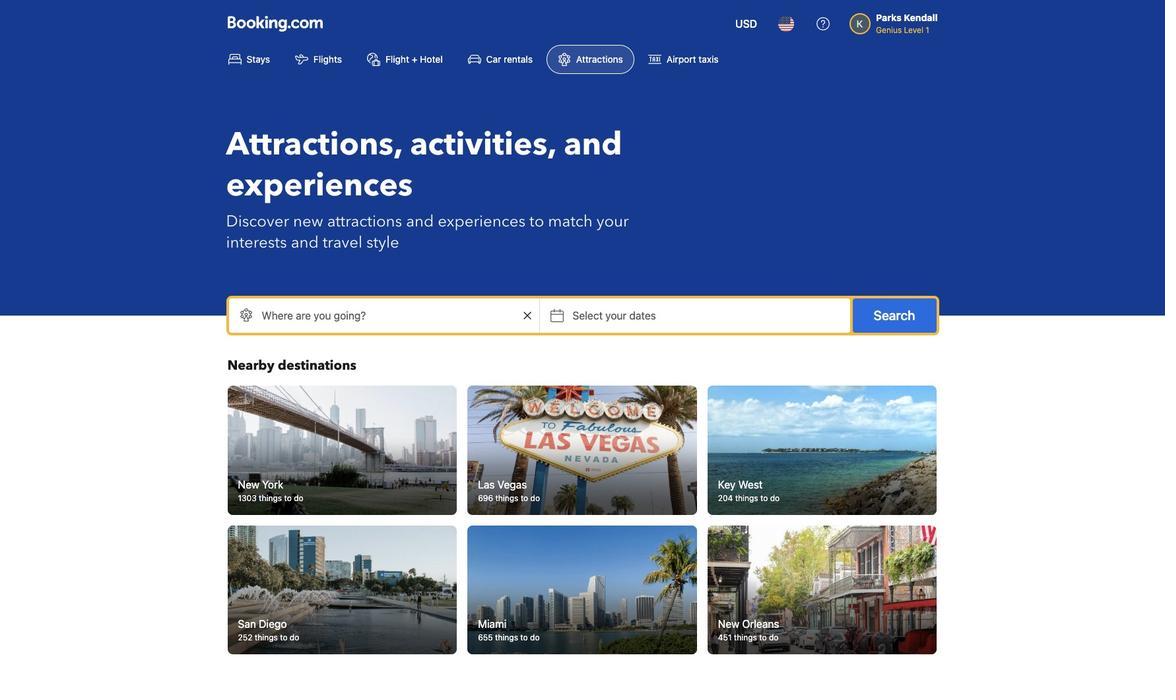 Task type: vqa. For each thing, say whether or not it's contained in the screenshot.


Task type: locate. For each thing, give the bounding box(es) containing it.
0 horizontal spatial and
[[291, 232, 319, 254]]

new york image
[[227, 386, 457, 515]]

do right "204"
[[770, 493, 780, 503]]

to inside new york 1303 things to do
[[284, 493, 292, 503]]

your left dates
[[606, 310, 627, 322]]

1 vertical spatial new
[[718, 618, 740, 630]]

do right the 696 on the left of page
[[531, 493, 540, 503]]

stays link
[[217, 45, 281, 74]]

655
[[478, 633, 493, 643]]

attractions,
[[226, 123, 402, 166]]

match
[[548, 211, 593, 232]]

do inside new york 1303 things to do
[[294, 493, 303, 503]]

destinations
[[278, 357, 357, 374]]

do inside key west 204 things to do
[[770, 493, 780, 503]]

do for key west
[[770, 493, 780, 503]]

new up 451
[[718, 618, 740, 630]]

things down orleans
[[734, 633, 757, 643]]

things inside miami 655 things to do
[[495, 633, 518, 643]]

0 horizontal spatial new
[[238, 478, 259, 490]]

1 horizontal spatial new
[[718, 618, 740, 630]]

flight
[[386, 53, 409, 65]]

and
[[564, 123, 622, 166], [406, 211, 434, 232], [291, 232, 319, 254]]

0 horizontal spatial experiences
[[226, 164, 413, 207]]

new york 1303 things to do
[[238, 478, 303, 503]]

level
[[904, 25, 924, 35]]

to right 655
[[521, 633, 528, 643]]

key west image
[[708, 386, 937, 515]]

your right the match
[[597, 211, 629, 232]]

things inside "new orleans 451 things to do"
[[734, 633, 757, 643]]

things down vegas
[[496, 493, 519, 503]]

style
[[366, 232, 399, 254]]

usd
[[736, 18, 757, 30]]

do for las vegas
[[531, 493, 540, 503]]

new inside new york 1303 things to do
[[238, 478, 259, 490]]

do right 252
[[290, 633, 299, 643]]

1
[[926, 25, 930, 35]]

stays
[[247, 53, 270, 65]]

new up 1303
[[238, 478, 259, 490]]

las vegas 696 things to do
[[478, 478, 540, 503]]

new
[[238, 478, 259, 490], [718, 618, 740, 630]]

things down diego
[[255, 633, 278, 643]]

to
[[530, 211, 544, 232], [284, 493, 292, 503], [521, 493, 528, 503], [761, 493, 768, 503], [280, 633, 288, 643], [521, 633, 528, 643], [760, 633, 767, 643]]

to down vegas
[[521, 493, 528, 503]]

things for new york
[[259, 493, 282, 503]]

new inside "new orleans 451 things to do"
[[718, 618, 740, 630]]

booking.com image
[[227, 16, 323, 32]]

parks kendall genius level 1
[[876, 12, 938, 35]]

things inside san diego 252 things to do
[[255, 633, 278, 643]]

do for new orleans
[[769, 633, 779, 643]]

0 vertical spatial experiences
[[226, 164, 413, 207]]

to right 1303
[[284, 493, 292, 503]]

do inside san diego 252 things to do
[[290, 633, 299, 643]]

things inside key west 204 things to do
[[735, 493, 758, 503]]

orleans
[[742, 618, 779, 630]]

things
[[259, 493, 282, 503], [496, 493, 519, 503], [735, 493, 758, 503], [255, 633, 278, 643], [495, 633, 518, 643], [734, 633, 757, 643]]

do
[[294, 493, 303, 503], [531, 493, 540, 503], [770, 493, 780, 503], [290, 633, 299, 643], [530, 633, 540, 643], [769, 633, 779, 643]]

Where are you going? search field
[[229, 298, 539, 333]]

to inside "new orleans 451 things to do"
[[760, 633, 767, 643]]

miami 655 things to do
[[478, 618, 540, 643]]

things down the york
[[259, 493, 282, 503]]

taxis
[[699, 53, 719, 65]]

key
[[718, 478, 736, 490]]

204
[[718, 493, 733, 503]]

things down west
[[735, 493, 758, 503]]

do for new york
[[294, 493, 303, 503]]

to down diego
[[280, 633, 288, 643]]

vegas
[[498, 478, 527, 490]]

miami image
[[468, 525, 697, 655]]

to inside san diego 252 things to do
[[280, 633, 288, 643]]

your inside attractions, activities, and experiences discover new attractions and experiences to match your interests and travel style
[[597, 211, 629, 232]]

your
[[597, 211, 629, 232], [606, 310, 627, 322]]

to down west
[[761, 493, 768, 503]]

do right 1303
[[294, 493, 303, 503]]

to left the match
[[530, 211, 544, 232]]

usd button
[[728, 8, 765, 40]]

do inside 'las vegas 696 things to do'
[[531, 493, 540, 503]]

select
[[573, 310, 603, 322]]

things inside 'las vegas 696 things to do'
[[496, 493, 519, 503]]

do down orleans
[[769, 633, 779, 643]]

things for key west
[[735, 493, 758, 503]]

car rentals link
[[457, 45, 544, 74]]

1 horizontal spatial experiences
[[438, 211, 526, 232]]

to inside attractions, activities, and experiences discover new attractions and experiences to match your interests and travel style
[[530, 211, 544, 232]]

things down miami
[[495, 633, 518, 643]]

things inside new york 1303 things to do
[[259, 493, 282, 503]]

252
[[238, 633, 253, 643]]

to down orleans
[[760, 633, 767, 643]]

nearby destinations
[[227, 357, 357, 374]]

696
[[478, 493, 493, 503]]

search
[[874, 308, 916, 323]]

do inside "new orleans 451 things to do"
[[769, 633, 779, 643]]

do right 655
[[530, 633, 540, 643]]

0 vertical spatial your
[[597, 211, 629, 232]]

to inside 'las vegas 696 things to do'
[[521, 493, 528, 503]]

experiences
[[226, 164, 413, 207], [438, 211, 526, 232]]

to for key west
[[761, 493, 768, 503]]

flights link
[[284, 45, 353, 74]]

0 vertical spatial new
[[238, 478, 259, 490]]

interests
[[226, 232, 287, 254]]

to inside key west 204 things to do
[[761, 493, 768, 503]]

hotel
[[420, 53, 443, 65]]



Task type: describe. For each thing, give the bounding box(es) containing it.
car rentals
[[486, 53, 533, 65]]

san
[[238, 618, 256, 630]]

things for las vegas
[[496, 493, 519, 503]]

search button
[[853, 298, 937, 333]]

attractions, activities, and experiences discover new attractions and experiences to match your interests and travel style
[[226, 123, 629, 254]]

kendall
[[904, 12, 938, 23]]

to for las vegas
[[521, 493, 528, 503]]

1 horizontal spatial and
[[406, 211, 434, 232]]

flights
[[314, 53, 342, 65]]

1 vertical spatial your
[[606, 310, 627, 322]]

1 vertical spatial experiences
[[438, 211, 526, 232]]

parks
[[876, 12, 902, 23]]

to for new york
[[284, 493, 292, 503]]

las vegas image
[[468, 386, 697, 515]]

do inside miami 655 things to do
[[530, 633, 540, 643]]

select your dates
[[573, 310, 656, 322]]

things for new orleans
[[734, 633, 757, 643]]

to for san diego
[[280, 633, 288, 643]]

flight + hotel link
[[356, 45, 454, 74]]

flight + hotel
[[386, 53, 443, 65]]

key west 204 things to do
[[718, 478, 780, 503]]

+
[[412, 53, 418, 65]]

airport taxis
[[667, 53, 719, 65]]

1303
[[238, 493, 257, 503]]

airport taxis link
[[637, 45, 730, 74]]

dates
[[630, 310, 656, 322]]

new orleans 451 things to do
[[718, 618, 779, 643]]

attractions link
[[547, 45, 634, 74]]

miami
[[478, 618, 507, 630]]

car
[[486, 53, 501, 65]]

new
[[293, 211, 323, 232]]

new for new orleans
[[718, 618, 740, 630]]

airport
[[667, 53, 696, 65]]

to inside miami 655 things to do
[[521, 633, 528, 643]]

things for san diego
[[255, 633, 278, 643]]

york
[[262, 478, 283, 490]]

to for new orleans
[[760, 633, 767, 643]]

diego
[[259, 618, 287, 630]]

genius
[[876, 25, 902, 35]]

san diego 252 things to do
[[238, 618, 299, 643]]

travel
[[323, 232, 362, 254]]

west
[[739, 478, 763, 490]]

nearby
[[227, 357, 275, 374]]

las
[[478, 478, 495, 490]]

new orleans image
[[708, 525, 937, 655]]

451
[[718, 633, 732, 643]]

attractions
[[327, 211, 402, 232]]

activities,
[[410, 123, 556, 166]]

san diego image
[[227, 525, 457, 655]]

rentals
[[504, 53, 533, 65]]

do for san diego
[[290, 633, 299, 643]]

2 horizontal spatial and
[[564, 123, 622, 166]]

discover
[[226, 211, 289, 232]]

attractions
[[576, 53, 623, 65]]

new for new york
[[238, 478, 259, 490]]

your account menu parks kendall genius level 1 element
[[850, 6, 943, 36]]



